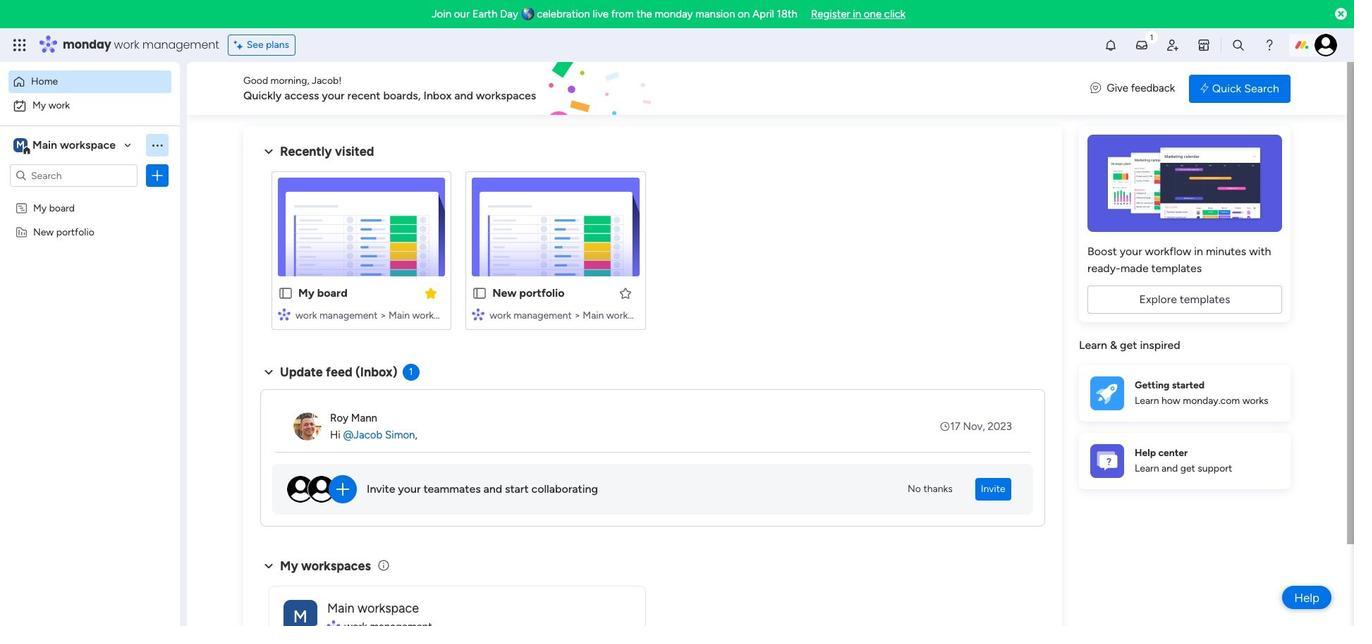 Task type: vqa. For each thing, say whether or not it's contained in the screenshot.
1 element
yes



Task type: describe. For each thing, give the bounding box(es) containing it.
roy mann image
[[293, 413, 322, 441]]

1 vertical spatial option
[[8, 95, 171, 117]]

add to favorites image
[[618, 286, 632, 300]]

quick search results list box
[[260, 160, 1045, 347]]

0 vertical spatial option
[[8, 71, 171, 93]]

v2 user feedback image
[[1091, 81, 1101, 96]]

1 vertical spatial workspace image
[[284, 600, 317, 626]]

public board image
[[278, 286, 293, 301]]

see plans image
[[234, 37, 247, 53]]

close update feed (inbox) image
[[260, 364, 277, 381]]

templates image image
[[1092, 135, 1278, 232]]

notifications image
[[1104, 38, 1118, 52]]

monday marketplace image
[[1197, 38, 1211, 52]]

public board image
[[472, 286, 488, 301]]

close recently visited image
[[260, 143, 277, 160]]

Search in workspace field
[[30, 168, 118, 184]]

update feed image
[[1135, 38, 1149, 52]]

help center element
[[1079, 433, 1291, 489]]

v2 bolt switch image
[[1201, 81, 1209, 96]]



Task type: locate. For each thing, give the bounding box(es) containing it.
1 image
[[1146, 29, 1158, 45]]

workspace image
[[13, 138, 28, 153], [284, 600, 317, 626]]

workspace selection element
[[13, 137, 118, 155]]

help image
[[1263, 38, 1277, 52]]

list box
[[0, 193, 180, 434]]

jacob simon image
[[1315, 34, 1337, 56]]

workspace options image
[[150, 138, 164, 152]]

search everything image
[[1232, 38, 1246, 52]]

close my workspaces image
[[260, 558, 277, 575]]

0 horizontal spatial workspace image
[[13, 138, 28, 153]]

select product image
[[13, 38, 27, 52]]

remove from favorites image
[[424, 286, 438, 300]]

option
[[8, 71, 171, 93], [8, 95, 171, 117], [0, 195, 180, 198]]

0 vertical spatial workspace image
[[13, 138, 28, 153]]

options image
[[150, 169, 164, 183]]

2 vertical spatial option
[[0, 195, 180, 198]]

getting started element
[[1079, 365, 1291, 421]]

1 horizontal spatial workspace image
[[284, 600, 317, 626]]

1 element
[[403, 364, 419, 381]]

invite members image
[[1166, 38, 1180, 52]]



